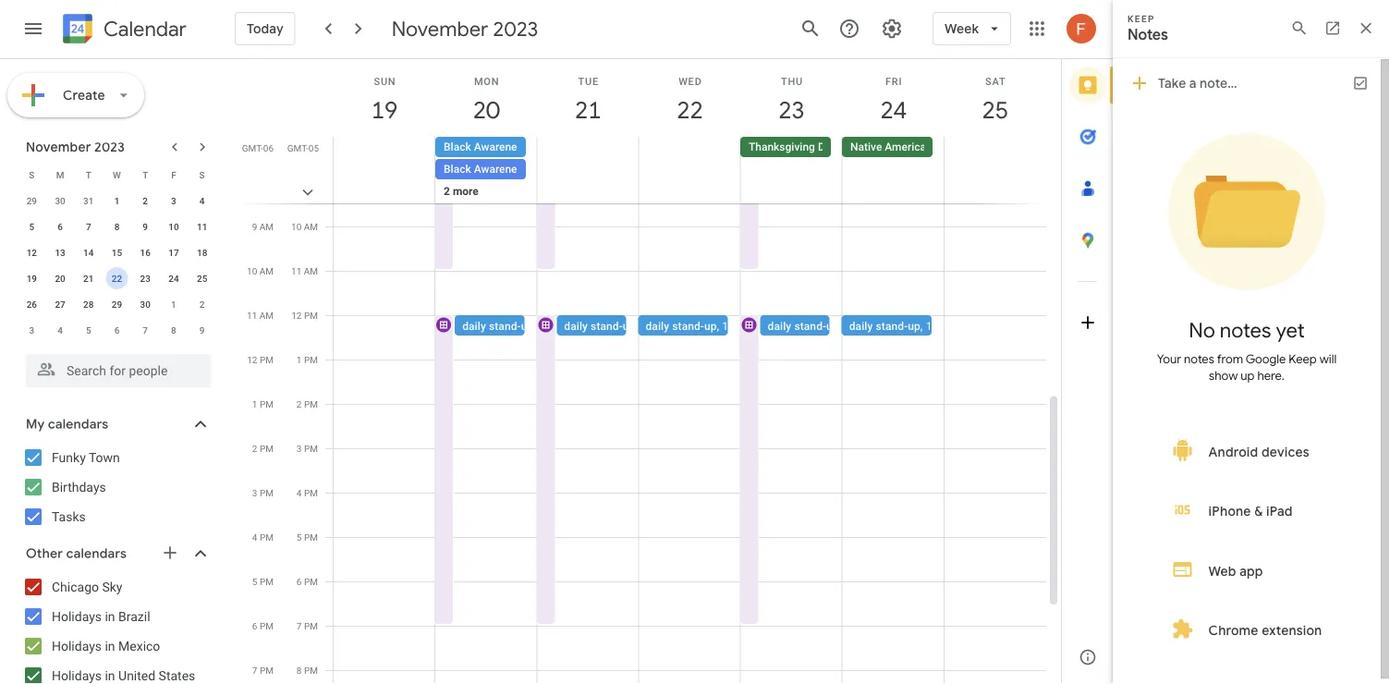Task type: locate. For each thing, give the bounding box(es) containing it.
25 down 18
[[197, 273, 207, 284]]

4
[[200, 195, 205, 206], [58, 325, 63, 336], [297, 487, 302, 498], [252, 532, 257, 543]]

05
[[309, 142, 319, 153]]

awareness up 2 more "button"
[[474, 163, 529, 176]]

1 horizontal spatial 20
[[472, 95, 499, 125]]

black
[[444, 141, 471, 153], [444, 163, 471, 176]]

1 vertical spatial in
[[105, 638, 115, 654]]

1 horizontal spatial 5 pm
[[297, 532, 318, 543]]

19 link
[[363, 89, 406, 131]]

10 am down 9 am
[[247, 265, 274, 276]]

4 pm
[[297, 487, 318, 498], [252, 532, 274, 543]]

None search field
[[0, 347, 229, 387]]

24 down fri
[[879, 95, 906, 125]]

1 daily from the left
[[462, 319, 486, 332]]

t up the october 31 'element'
[[86, 169, 91, 180]]

3 daily stand-up from the left
[[768, 319, 839, 332]]

21 up 28 at the top left of the page
[[83, 273, 94, 284]]

30 element
[[134, 293, 156, 315]]

0 horizontal spatial 8
[[114, 221, 120, 232]]

gmt- for 05
[[287, 142, 309, 153]]

30 down m
[[55, 195, 65, 206]]

funky
[[52, 450, 86, 465]]

f
[[171, 169, 176, 180]]

sat 25
[[981, 75, 1008, 125]]

1 horizontal spatial daily stand-up , 12pm
[[849, 319, 955, 332]]

cell down 19 link
[[334, 137, 435, 226]]

7 pm up 8 pm in the left bottom of the page
[[297, 620, 318, 631]]

m
[[56, 169, 64, 180]]

pm
[[304, 310, 318, 321], [260, 354, 274, 365], [304, 354, 318, 365], [260, 398, 274, 410], [304, 398, 318, 410], [260, 443, 274, 454], [304, 443, 318, 454], [260, 487, 274, 498], [304, 487, 318, 498], [260, 532, 274, 543], [304, 532, 318, 543], [260, 576, 274, 587], [304, 576, 318, 587], [260, 620, 274, 631], [304, 620, 318, 631], [260, 665, 274, 676], [304, 665, 318, 676]]

day
[[532, 141, 550, 153], [818, 141, 837, 153], [532, 163, 550, 176]]

29 up december 6 element on the top left
[[112, 299, 122, 310]]

0 vertical spatial 7 pm
[[297, 620, 318, 631]]

1 , from the left
[[717, 319, 720, 332]]

december 7 element
[[134, 319, 156, 341]]

1 vertical spatial black awareness day button
[[435, 159, 550, 179]]

0 horizontal spatial s
[[29, 169, 35, 180]]

october 30 element
[[49, 190, 71, 212]]

row group
[[18, 188, 216, 343]]

0 horizontal spatial 6 pm
[[252, 620, 274, 631]]

27 element
[[49, 293, 71, 315]]

holidays
[[52, 609, 102, 624], [52, 638, 102, 654], [52, 668, 102, 683]]

2 vertical spatial 11
[[247, 310, 257, 321]]

today button
[[235, 6, 296, 51]]

cell
[[334, 137, 435, 226], [435, 137, 550, 226], [537, 137, 639, 226], [639, 137, 741, 226], [944, 137, 1046, 226]]

2 cell from the left
[[435, 137, 550, 226]]

1 vertical spatial holidays
[[52, 638, 102, 654]]

2023 up w
[[94, 139, 125, 155]]

9 right 11 element
[[252, 221, 257, 232]]

0 horizontal spatial 20
[[55, 273, 65, 284]]

gmt- for 06
[[242, 142, 263, 153]]

0 horizontal spatial 29
[[27, 195, 37, 206]]

12
[[27, 247, 37, 258], [291, 310, 302, 321], [247, 354, 257, 365]]

1
[[114, 195, 120, 206], [171, 299, 176, 310], [297, 354, 302, 365], [252, 398, 257, 410]]

0 horizontal spatial daily stand-up , 12pm
[[646, 319, 751, 332]]

in left brazil
[[105, 609, 115, 624]]

2
[[444, 185, 450, 198], [143, 195, 148, 206], [200, 299, 205, 310], [297, 398, 302, 410], [252, 443, 257, 454]]

22 inside cell
[[112, 273, 122, 284]]

4 up from the left
[[827, 319, 839, 332]]

1 up from the left
[[521, 319, 534, 332]]

calendars inside other calendars dropdown button
[[66, 545, 127, 562]]

gmt- left gmt-05
[[242, 142, 263, 153]]

2023
[[493, 16, 538, 42], [94, 139, 125, 155]]

0 horizontal spatial 11
[[197, 221, 207, 232]]

holidays in mexico
[[52, 638, 160, 654]]

awareness down 20 link
[[474, 141, 529, 153]]

tab list
[[1062, 59, 1114, 631]]

9 for december 9 element
[[200, 325, 205, 336]]

12 inside november 2023 grid
[[27, 247, 37, 258]]

5 stand- from the left
[[876, 319, 908, 332]]

gmt- right 06
[[287, 142, 309, 153]]

0 vertical spatial black
[[444, 141, 471, 153]]

1 gmt- from the left
[[242, 142, 263, 153]]

row up the '22' element
[[18, 239, 216, 265]]

12pm
[[722, 319, 751, 332], [926, 319, 955, 332]]

in for mexico
[[105, 638, 115, 654]]

thanksgiving
[[749, 141, 815, 153]]

holidays down chicago
[[52, 609, 102, 624]]

2 vertical spatial in
[[105, 668, 115, 683]]

holidays down the holidays in mexico
[[52, 668, 102, 683]]

1 t from the left
[[86, 169, 91, 180]]

24
[[879, 95, 906, 125], [168, 273, 179, 284]]

s right f
[[199, 169, 205, 180]]

2 vertical spatial 8
[[297, 665, 302, 676]]

1 horizontal spatial 23
[[778, 95, 804, 125]]

1 horizontal spatial 8
[[171, 325, 176, 336]]

9 down december 2 element
[[200, 325, 205, 336]]

5 pm
[[297, 532, 318, 543], [252, 576, 274, 587]]

row down w
[[18, 188, 216, 214]]

2 in from the top
[[105, 638, 115, 654]]

29 inside 29 element
[[112, 299, 122, 310]]

am
[[260, 221, 274, 232], [304, 221, 318, 232], [260, 265, 274, 276], [304, 265, 318, 276], [260, 310, 274, 321]]

chicago sky
[[52, 579, 123, 594]]

0 vertical spatial 20
[[472, 95, 499, 125]]

settings menu image
[[881, 18, 903, 40]]

1 horizontal spatial 12 pm
[[291, 310, 318, 321]]

9 up 16 element
[[143, 221, 148, 232]]

7 pm left 8 pm in the left bottom of the page
[[252, 665, 274, 676]]

1 vertical spatial black
[[444, 163, 471, 176]]

0 vertical spatial black awareness day button
[[435, 137, 550, 157]]

1 horizontal spatial gmt-
[[287, 142, 309, 153]]

2 horizontal spatial 12
[[291, 310, 302, 321]]

0 horizontal spatial 3 pm
[[252, 487, 274, 498]]

side panel section
[[1061, 59, 1114, 683]]

daily stand-up for second daily stand-up button from right
[[564, 319, 636, 332]]

10 am
[[291, 221, 318, 232], [247, 265, 274, 276]]

,
[[717, 319, 720, 332], [921, 319, 923, 332]]

1 vertical spatial 8
[[171, 325, 176, 336]]

1 horizontal spatial 24
[[879, 95, 906, 125]]

2 pm
[[297, 398, 318, 410], [252, 443, 274, 454]]

21 down tue
[[574, 95, 600, 125]]

1 vertical spatial 29
[[112, 299, 122, 310]]

1 horizontal spatial s
[[199, 169, 205, 180]]

up for first daily stand-up button from left
[[521, 319, 534, 332]]

in left united
[[105, 668, 115, 683]]

1 black from the top
[[444, 141, 471, 153]]

1 pm
[[297, 354, 318, 365], [252, 398, 274, 410]]

cell down 20 link
[[435, 137, 550, 226]]

1 daily stand-up button from the left
[[455, 315, 568, 336]]

23 inside grid
[[140, 273, 151, 284]]

4 stand- from the left
[[795, 319, 827, 332]]

10 up the 17
[[168, 221, 179, 232]]

0 vertical spatial 11 am
[[291, 265, 318, 276]]

2 stand- from the left
[[591, 319, 623, 332]]

up
[[521, 319, 534, 332], [623, 319, 636, 332], [704, 319, 717, 332], [827, 319, 839, 332], [908, 319, 921, 332]]

7 up 14 element on the top left
[[86, 221, 91, 232]]

row containing 3
[[18, 317, 216, 343]]

black awareness day button up 2 more "button"
[[435, 159, 550, 179]]

november
[[392, 16, 488, 42], [26, 139, 91, 155]]

23 down thu
[[778, 95, 804, 125]]

0 vertical spatial 11
[[197, 221, 207, 232]]

gmt-06
[[242, 142, 274, 153]]

2 horizontal spatial 8
[[297, 665, 302, 676]]

december 8 element
[[163, 319, 185, 341]]

1 vertical spatial 6 pm
[[252, 620, 274, 631]]

3
[[171, 195, 176, 206], [29, 325, 34, 336], [297, 443, 302, 454], [252, 487, 257, 498]]

row up 15 element
[[18, 214, 216, 239]]

s up october 29 element
[[29, 169, 35, 180]]

row
[[325, 137, 1061, 226], [18, 162, 216, 188], [18, 188, 216, 214], [18, 214, 216, 239], [18, 239, 216, 265], [18, 265, 216, 291], [18, 291, 216, 317], [18, 317, 216, 343]]

0 vertical spatial 3 pm
[[297, 443, 318, 454]]

3 in from the top
[[105, 668, 115, 683]]

30 inside "element"
[[140, 299, 151, 310]]

united
[[118, 668, 155, 683]]

0 horizontal spatial 1 pm
[[252, 398, 274, 410]]

holidays for holidays in united states
[[52, 668, 102, 683]]

row group containing 29
[[18, 188, 216, 343]]

19 inside 19 element
[[27, 273, 37, 284]]

1 vertical spatial 5 pm
[[252, 576, 274, 587]]

6
[[58, 221, 63, 232], [114, 325, 120, 336], [297, 576, 302, 587], [252, 620, 257, 631]]

0 horizontal spatial t
[[86, 169, 91, 180]]

november up mon
[[392, 16, 488, 42]]

1 black awareness day button from the top
[[435, 137, 550, 157]]

21 element
[[77, 267, 100, 289]]

10 right 9 am
[[291, 221, 302, 232]]

9 for 9 am
[[252, 221, 257, 232]]

1 horizontal spatial 9
[[200, 325, 205, 336]]

2 up from the left
[[623, 319, 636, 332]]

0 horizontal spatial 11 am
[[247, 310, 274, 321]]

6 pm
[[297, 576, 318, 587], [252, 620, 274, 631]]

1 12pm from the left
[[722, 319, 751, 332]]

thanksgiving day
[[749, 141, 837, 153]]

row containing black awareness day
[[325, 137, 1061, 226]]

holidays for holidays in mexico
[[52, 638, 102, 654]]

1 vertical spatial 25
[[197, 273, 207, 284]]

0 vertical spatial 5 pm
[[297, 532, 318, 543]]

row containing 12
[[18, 239, 216, 265]]

16
[[140, 247, 151, 258]]

2 vertical spatial 12
[[247, 354, 257, 365]]

cell down 22 link in the top of the page
[[639, 137, 741, 226]]

29 inside october 29 element
[[27, 195, 37, 206]]

2 daily stand-up from the left
[[564, 319, 636, 332]]

8
[[114, 221, 120, 232], [171, 325, 176, 336], [297, 665, 302, 676]]

23 element
[[134, 267, 156, 289]]

0 vertical spatial 8
[[114, 221, 120, 232]]

1 horizontal spatial 4 pm
[[297, 487, 318, 498]]

0 vertical spatial 24
[[879, 95, 906, 125]]

29 element
[[106, 293, 128, 315]]

1 horizontal spatial 22
[[676, 95, 702, 125]]

0 horizontal spatial gmt-
[[242, 142, 263, 153]]

t
[[86, 169, 91, 180], [143, 169, 148, 180]]

0 vertical spatial 25
[[981, 95, 1008, 125]]

3 pm
[[297, 443, 318, 454], [252, 487, 274, 498]]

24 down the 17
[[168, 273, 179, 284]]

awareness
[[474, 141, 529, 153], [474, 163, 529, 176]]

main drawer image
[[22, 18, 44, 40]]

0 vertical spatial 19
[[370, 95, 397, 125]]

0 vertical spatial in
[[105, 609, 115, 624]]

1 vertical spatial 19
[[27, 273, 37, 284]]

17 element
[[163, 241, 185, 263]]

row up the october 31 'element'
[[18, 162, 216, 188]]

1 vertical spatial 23
[[140, 273, 151, 284]]

19 down sun
[[370, 95, 397, 125]]

sun 19
[[370, 75, 397, 125]]

20 down mon
[[472, 95, 499, 125]]

daily stand-up for first daily stand-up button from left
[[462, 319, 534, 332]]

4 daily from the left
[[768, 319, 792, 332]]

1 vertical spatial 12
[[291, 310, 302, 321]]

9
[[143, 221, 148, 232], [252, 221, 257, 232], [200, 325, 205, 336]]

november 2023 grid
[[18, 162, 216, 343]]

31
[[83, 195, 94, 206]]

3 holidays from the top
[[52, 668, 102, 683]]

17
[[168, 247, 179, 258]]

cell down 21 link in the top of the page
[[537, 137, 639, 226]]

today
[[247, 20, 284, 37]]

1 in from the top
[[105, 609, 115, 624]]

2 vertical spatial holidays
[[52, 668, 102, 683]]

1 horizontal spatial ,
[[921, 319, 923, 332]]

0 vertical spatial 12
[[27, 247, 37, 258]]

1 vertical spatial 21
[[83, 273, 94, 284]]

1 vertical spatial 30
[[140, 299, 151, 310]]

tasks
[[52, 509, 86, 524]]

0 vertical spatial 30
[[55, 195, 65, 206]]

0 horizontal spatial 21
[[83, 273, 94, 284]]

8 inside 'element'
[[171, 325, 176, 336]]

13
[[55, 247, 65, 258]]

s
[[29, 169, 35, 180], [199, 169, 205, 180]]

in
[[105, 609, 115, 624], [105, 638, 115, 654], [105, 668, 115, 683]]

22 down 'wed'
[[676, 95, 702, 125]]

22 down 15
[[112, 273, 122, 284]]

0 vertical spatial awareness
[[474, 141, 529, 153]]

11 am
[[291, 265, 318, 276], [247, 310, 274, 321]]

calendars for other calendars
[[66, 545, 127, 562]]

daily stand-up button
[[455, 315, 568, 336], [557, 315, 670, 336], [760, 315, 873, 336]]

2 black awareness day button from the top
[[435, 159, 550, 179]]

20
[[472, 95, 499, 125], [55, 273, 65, 284]]

11
[[197, 221, 207, 232], [291, 265, 302, 276], [247, 310, 257, 321]]

1 vertical spatial 11
[[291, 265, 302, 276]]

10
[[168, 221, 179, 232], [291, 221, 302, 232], [247, 265, 257, 276]]

sky
[[102, 579, 123, 594]]

1 vertical spatial calendars
[[66, 545, 127, 562]]

19
[[370, 95, 397, 125], [27, 273, 37, 284]]

1 vertical spatial 24
[[168, 273, 179, 284]]

1 vertical spatial november
[[26, 139, 91, 155]]

23 down 16
[[140, 273, 151, 284]]

29 left october 30 element
[[27, 195, 37, 206]]

december 3 element
[[21, 319, 43, 341]]

7
[[86, 221, 91, 232], [143, 325, 148, 336], [297, 620, 302, 631], [252, 665, 257, 676]]

t left f
[[143, 169, 148, 180]]

in left mexico on the bottom of the page
[[105, 638, 115, 654]]

1 cell from the left
[[334, 137, 435, 226]]

2 horizontal spatial 11
[[291, 265, 302, 276]]

daily stand-up , 12pm
[[646, 319, 751, 332], [849, 319, 955, 332]]

29
[[27, 195, 37, 206], [112, 299, 122, 310]]

0 vertical spatial holidays
[[52, 609, 102, 624]]

0 horizontal spatial daily stand-up
[[462, 319, 534, 332]]

1 horizontal spatial 10 am
[[291, 221, 318, 232]]

15 element
[[106, 241, 128, 263]]

22 element
[[106, 267, 128, 289]]

23 link
[[771, 89, 813, 131]]

0 horizontal spatial 22
[[112, 273, 122, 284]]

10 am right 9 am
[[291, 221, 318, 232]]

0 vertical spatial calendars
[[48, 416, 108, 433]]

2 t from the left
[[143, 169, 148, 180]]

0 horizontal spatial 2 pm
[[252, 443, 274, 454]]

row containing 29
[[18, 188, 216, 214]]

1 daily stand-up , 12pm from the left
[[646, 319, 751, 332]]

30 up december 7 element
[[140, 299, 151, 310]]

2023 up mon
[[493, 16, 538, 42]]

row down 15 element
[[18, 265, 216, 291]]

stand-
[[489, 319, 521, 332], [591, 319, 623, 332], [672, 319, 704, 332], [795, 319, 827, 332], [876, 319, 908, 332]]

10 down 9 am
[[247, 265, 257, 276]]

29 for october 29 element
[[27, 195, 37, 206]]

25
[[981, 95, 1008, 125], [197, 273, 207, 284]]

25 down sat
[[981, 95, 1008, 125]]

12 pm
[[291, 310, 318, 321], [247, 354, 274, 365]]

25 link
[[974, 89, 1017, 131]]

row down 29 element
[[18, 317, 216, 343]]

1 horizontal spatial november 2023
[[392, 16, 538, 42]]

cell down 25 "link" on the right top of page
[[944, 137, 1046, 226]]

november up m
[[26, 139, 91, 155]]

up for second daily stand-up button from right
[[623, 319, 636, 332]]

black awareness day button down 20 link
[[435, 137, 550, 157]]

1 horizontal spatial 10
[[247, 265, 257, 276]]

8 pm
[[297, 665, 318, 676]]

daily
[[462, 319, 486, 332], [564, 319, 588, 332], [646, 319, 670, 332], [768, 319, 792, 332], [849, 319, 873, 332]]

1 s from the left
[[29, 169, 35, 180]]

20 inside mon 20
[[472, 95, 499, 125]]

1 horizontal spatial 6 pm
[[297, 576, 318, 587]]

2 holidays from the top
[[52, 638, 102, 654]]

21 inside november 2023 grid
[[83, 273, 94, 284]]

row containing s
[[18, 162, 216, 188]]

december 9 element
[[191, 319, 213, 341]]

1 daily stand-up from the left
[[462, 319, 534, 332]]

november 2023 up m
[[26, 139, 125, 155]]

grid
[[237, 59, 1061, 684]]

holidays down holidays in brazil
[[52, 638, 102, 654]]

1 vertical spatial november 2023
[[26, 139, 125, 155]]

calendars up chicago sky at left bottom
[[66, 545, 127, 562]]

calendars up funky town
[[48, 416, 108, 433]]

0 horizontal spatial 5 pm
[[252, 576, 274, 587]]

0 vertical spatial 29
[[27, 195, 37, 206]]

20 up 27
[[55, 273, 65, 284]]

8 for 'december 8' 'element'
[[171, 325, 176, 336]]

november 2023 up mon
[[392, 16, 538, 42]]

28 element
[[77, 293, 100, 315]]

0 vertical spatial november 2023
[[392, 16, 538, 42]]

5 cell from the left
[[944, 137, 1046, 226]]

in for brazil
[[105, 609, 115, 624]]

1 horizontal spatial daily stand-up
[[564, 319, 636, 332]]

0 horizontal spatial 25
[[197, 273, 207, 284]]

row down 22 link in the top of the page
[[325, 137, 1061, 226]]

2 gmt- from the left
[[287, 142, 309, 153]]

19 up 26
[[27, 273, 37, 284]]

black awareness day button
[[435, 137, 550, 157], [435, 159, 550, 179]]

row up december 6 element on the top left
[[18, 291, 216, 317]]

calendars inside my calendars dropdown button
[[48, 416, 108, 433]]

26 element
[[21, 293, 43, 315]]

7 pm
[[297, 620, 318, 631], [252, 665, 274, 676]]

1 holidays from the top
[[52, 609, 102, 624]]

0 vertical spatial 21
[[574, 95, 600, 125]]

holidays in united states
[[52, 668, 195, 683]]



Task type: vqa. For each thing, say whether or not it's contained in the screenshot.


Task type: describe. For each thing, give the bounding box(es) containing it.
19 element
[[21, 267, 43, 289]]

day inside button
[[818, 141, 837, 153]]

3 cell from the left
[[537, 137, 639, 226]]

fri 24
[[879, 75, 906, 125]]

18
[[197, 247, 207, 258]]

26
[[27, 299, 37, 310]]

24 element
[[163, 267, 185, 289]]

0 horizontal spatial november 2023
[[26, 139, 125, 155]]

wed
[[679, 75, 702, 87]]

9 am
[[252, 221, 274, 232]]

in for united
[[105, 668, 115, 683]]

1 vertical spatial 2 pm
[[252, 443, 274, 454]]

1 horizontal spatial 11
[[247, 310, 257, 321]]

14
[[83, 247, 94, 258]]

3 up from the left
[[704, 319, 717, 332]]

14 element
[[77, 241, 100, 263]]

december 1 element
[[163, 293, 185, 315]]

2 inside black awareness day black awareness day 2 more
[[444, 185, 450, 198]]

black awareness day black awareness day 2 more
[[444, 141, 550, 198]]

calendar element
[[59, 10, 187, 51]]

5 up from the left
[[908, 319, 921, 332]]

my calendars button
[[4, 410, 229, 439]]

1 horizontal spatial 12
[[247, 354, 257, 365]]

29 for 29 element
[[112, 299, 122, 310]]

calendar heading
[[100, 16, 187, 42]]

11 element
[[191, 215, 213, 238]]

mexico
[[118, 638, 160, 654]]

8 for 8 pm
[[297, 665, 302, 676]]

4 cell from the left
[[639, 137, 741, 226]]

holidays in brazil
[[52, 609, 150, 624]]

states
[[159, 668, 195, 683]]

0 vertical spatial 6 pm
[[297, 576, 318, 587]]

sun
[[374, 75, 396, 87]]

0 horizontal spatial 12 pm
[[247, 354, 274, 365]]

11 inside november 2023 grid
[[197, 221, 207, 232]]

cell containing black awareness day
[[435, 137, 550, 226]]

other
[[26, 545, 63, 562]]

fri
[[886, 75, 903, 87]]

holidays for holidays in brazil
[[52, 609, 102, 624]]

0 horizontal spatial november
[[26, 139, 91, 155]]

my calendars list
[[4, 443, 229, 532]]

more
[[453, 185, 479, 198]]

25 element
[[191, 267, 213, 289]]

1 horizontal spatial 11 am
[[291, 265, 318, 276]]

25 inside row
[[197, 273, 207, 284]]

up for third daily stand-up button from left
[[827, 319, 839, 332]]

1 stand- from the left
[[489, 319, 521, 332]]

3 stand- from the left
[[672, 319, 704, 332]]

december 5 element
[[77, 319, 100, 341]]

24 inside 24 element
[[168, 273, 179, 284]]

town
[[89, 450, 120, 465]]

3 daily from the left
[[646, 319, 670, 332]]

0 vertical spatial 23
[[778, 95, 804, 125]]

2 horizontal spatial 10
[[291, 221, 302, 232]]

22 link
[[669, 89, 711, 131]]

birthdays
[[52, 479, 106, 495]]

2 awareness from the top
[[474, 163, 529, 176]]

30 for october 30 element
[[55, 195, 65, 206]]

28
[[83, 299, 94, 310]]

other calendars button
[[4, 539, 229, 569]]

1 awareness from the top
[[474, 141, 529, 153]]

wed 22
[[676, 75, 702, 125]]

tab list inside side panel section
[[1062, 59, 1114, 631]]

row containing 19
[[18, 265, 216, 291]]

27
[[55, 299, 65, 310]]

7 up 8 pm in the left bottom of the page
[[297, 620, 302, 631]]

1 horizontal spatial 19
[[370, 95, 397, 125]]

week button
[[933, 6, 1011, 51]]

december 2 element
[[191, 293, 213, 315]]

2 s from the left
[[199, 169, 205, 180]]

3 daily stand-up button from the left
[[760, 315, 873, 336]]

october 31 element
[[77, 190, 100, 212]]

mon 20
[[472, 75, 500, 125]]

w
[[113, 169, 121, 180]]

mon
[[474, 75, 500, 87]]

daily stand-up for third daily stand-up button from left
[[768, 319, 839, 332]]

20 link
[[465, 89, 508, 131]]

15
[[112, 247, 122, 258]]

10 inside 10 element
[[168, 221, 179, 232]]

december 4 element
[[49, 319, 71, 341]]

22 cell
[[103, 265, 131, 291]]

my
[[26, 416, 45, 433]]

0 horizontal spatial 4 pm
[[252, 532, 274, 543]]

21 link
[[567, 89, 610, 131]]

13 element
[[49, 241, 71, 263]]

thanksgiving day button
[[741, 137, 837, 157]]

tue
[[578, 75, 599, 87]]

2 black from the top
[[444, 163, 471, 176]]

0 vertical spatial 10 am
[[291, 221, 318, 232]]

0 vertical spatial 4 pm
[[297, 487, 318, 498]]

1 vertical spatial 3 pm
[[252, 487, 274, 498]]

brazil
[[118, 609, 150, 624]]

7 left 8 pm in the left bottom of the page
[[252, 665, 257, 676]]

1 horizontal spatial 7 pm
[[297, 620, 318, 631]]

12 element
[[21, 241, 43, 263]]

30 for 30 "element"
[[140, 299, 151, 310]]

Search for people text field
[[37, 354, 200, 387]]

2 daily from the left
[[564, 319, 588, 332]]

1 vertical spatial 2023
[[94, 139, 125, 155]]

row containing 5
[[18, 214, 216, 239]]

0 horizontal spatial 7 pm
[[252, 665, 274, 676]]

2 more button
[[435, 181, 526, 202]]

grid containing 19
[[237, 59, 1061, 684]]

16 element
[[134, 241, 156, 263]]

1 horizontal spatial 2 pm
[[297, 398, 318, 410]]

0 horizontal spatial 9
[[143, 221, 148, 232]]

2 , from the left
[[921, 319, 923, 332]]

2 daily stand-up button from the left
[[557, 315, 670, 336]]

calendar
[[104, 16, 187, 42]]

20 element
[[49, 267, 71, 289]]

calendars for my calendars
[[48, 416, 108, 433]]

gmt-05
[[287, 142, 319, 153]]

0 horizontal spatial 10 am
[[247, 265, 274, 276]]

7 down 30 "element"
[[143, 325, 148, 336]]

1 horizontal spatial 25
[[981, 95, 1008, 125]]

06
[[263, 142, 274, 153]]

row containing 26
[[18, 291, 216, 317]]

week
[[945, 20, 979, 37]]

22 inside wed 22
[[676, 95, 702, 125]]

chicago
[[52, 579, 99, 594]]

1 horizontal spatial 2023
[[493, 16, 538, 42]]

5 daily from the left
[[849, 319, 873, 332]]

october 29 element
[[21, 190, 43, 212]]

1 vertical spatial 1 pm
[[252, 398, 274, 410]]

december 6 element
[[106, 319, 128, 341]]

my calendars
[[26, 416, 108, 433]]

1 horizontal spatial november
[[392, 16, 488, 42]]

tue 21
[[574, 75, 600, 125]]

10 element
[[163, 215, 185, 238]]

18 element
[[191, 241, 213, 263]]

1 vertical spatial 11 am
[[247, 310, 274, 321]]

2 daily stand-up , 12pm from the left
[[849, 319, 955, 332]]

funky town
[[52, 450, 120, 465]]

other calendars list
[[4, 572, 229, 684]]

2 inside december 2 element
[[200, 299, 205, 310]]

add other calendars image
[[161, 544, 179, 562]]

thu
[[781, 75, 803, 87]]

1 horizontal spatial 21
[[574, 95, 600, 125]]

create
[[63, 87, 105, 104]]

other calendars
[[26, 545, 127, 562]]

sat
[[986, 75, 1006, 87]]

create button
[[7, 73, 144, 117]]

24 link
[[873, 89, 915, 131]]

20 inside grid
[[55, 273, 65, 284]]

2 12pm from the left
[[926, 319, 955, 332]]

thu 23
[[778, 75, 804, 125]]

0 vertical spatial 1 pm
[[297, 354, 318, 365]]



